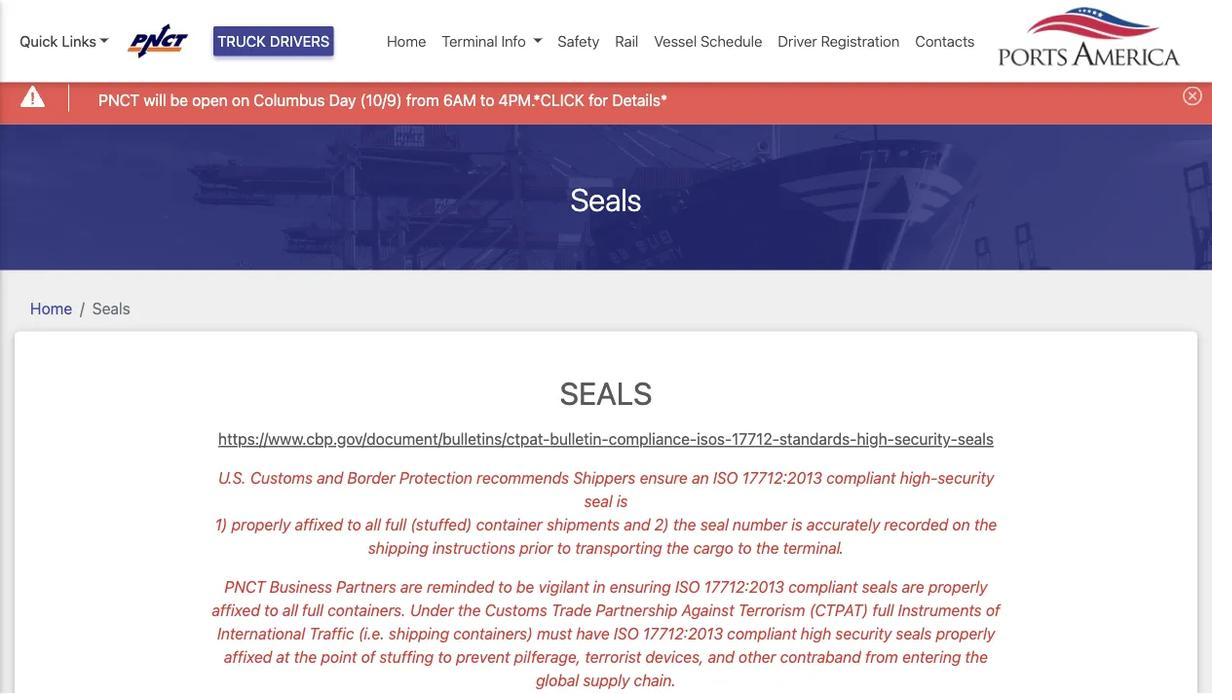 Task type: describe. For each thing, give the bounding box(es) containing it.
columbus
[[254, 91, 325, 109]]

protection
[[400, 469, 473, 488]]

1 vertical spatial iso
[[675, 578, 700, 597]]

pnct will be open on columbus day (10/9) from 6am to 4pm.*click for details*
[[99, 91, 668, 109]]

to right reminded
[[498, 578, 512, 597]]

number
[[733, 516, 787, 535]]

from inside 'link'
[[406, 91, 439, 109]]

day
[[329, 91, 356, 109]]

must
[[537, 625, 572, 644]]

registration
[[821, 33, 900, 50]]

pnct business partners are reminded to be vigilant in ensuring iso 17712:2013 compliant seals are properly affixed to all full containers.               under the customs trade partnership against terrorism (ctpat) full instruments of international traffic (i.e. shipping containers)              must have iso 17712:2013 compliant high security seals properly affixed at the point of stuffing to prevent pilferage, terrorist devices,              and other contraband from entering the global supply chain.
[[212, 578, 1000, 690]]

all inside 'u.s. customs and border protection recommends shippers ensure an iso 17712:2013 compliant high-security seal is 1) properly affixed to all full (stuffed) container shipments and 2) the seal number is accurately recorded on the shipping instructions              prior to transporting the cargo to the terminal.'
[[365, 516, 381, 535]]

will
[[144, 91, 166, 109]]

instruments
[[898, 602, 982, 620]]

the down 2)
[[666, 539, 689, 558]]

security inside pnct business partners are reminded to be vigilant in ensuring iso 17712:2013 compliant seals are properly affixed to all full containers.               under the customs trade partnership against terrorism (ctpat) full instruments of international traffic (i.e. shipping containers)              must have iso 17712:2013 compliant high security seals properly affixed at the point of stuffing to prevent pilferage, terrorist devices,              and other contraband from entering the global supply chain.
[[836, 625, 892, 644]]

1 horizontal spatial home link
[[379, 22, 434, 60]]

full inside 'u.s. customs and border protection recommends shippers ensure an iso 17712:2013 compliant high-security seal is 1) properly affixed to all full (stuffed) container shipments and 2) the seal number is accurately recorded on the shipping instructions              prior to transporting the cargo to the terminal.'
[[385, 516, 406, 535]]

business
[[270, 578, 332, 597]]

isos-
[[697, 430, 732, 449]]

details*
[[612, 91, 668, 109]]

iso inside 'u.s. customs and border protection recommends shippers ensure an iso 17712:2013 compliant high-security seal is 1) properly affixed to all full (stuffed) container shipments and 2) the seal number is accurately recorded on the shipping instructions              prior to transporting the cargo to the terminal.'
[[713, 469, 738, 488]]

0 horizontal spatial is
[[617, 493, 628, 511]]

be inside 'link'
[[170, 91, 188, 109]]

high
[[801, 625, 832, 644]]

0 horizontal spatial iso
[[614, 625, 639, 644]]

containers)
[[453, 625, 533, 644]]

1 vertical spatial 17712:2013
[[704, 578, 784, 597]]

1 horizontal spatial of
[[986, 602, 1000, 620]]

1 horizontal spatial is
[[791, 516, 803, 535]]

quick
[[19, 33, 58, 50]]

0 vertical spatial seals
[[958, 430, 994, 449]]

recommends
[[477, 469, 569, 488]]

to right prior
[[557, 539, 571, 558]]

container
[[476, 516, 543, 535]]

ensuring
[[610, 578, 671, 597]]

6am
[[443, 91, 476, 109]]

devices,
[[646, 649, 704, 667]]

prevent
[[456, 649, 510, 667]]

terminal
[[442, 33, 498, 50]]

(i.e.
[[358, 625, 385, 644]]

(10/9)
[[360, 91, 402, 109]]

schedule
[[701, 33, 762, 50]]

links
[[62, 33, 96, 50]]

and inside pnct business partners are reminded to be vigilant in ensuring iso 17712:2013 compliant seals are properly affixed to all full containers.               under the customs trade partnership against terrorism (ctpat) full instruments of international traffic (i.e. shipping containers)              must have iso 17712:2013 compliant high security seals properly affixed at the point of stuffing to prevent pilferage, terrorist devices,              and other contraband from entering the global supply chain.
[[708, 649, 734, 667]]

17712-
[[732, 430, 780, 449]]

u.s.
[[218, 469, 246, 488]]

ensure
[[640, 469, 688, 488]]

containers.
[[328, 602, 406, 620]]

2 vertical spatial seals
[[560, 375, 652, 412]]

quick links
[[19, 33, 96, 50]]

1 vertical spatial properly
[[929, 578, 988, 597]]

trade
[[552, 602, 592, 620]]

0 horizontal spatial home
[[30, 299, 72, 318]]

2 vertical spatial affixed
[[224, 649, 272, 667]]

terminal info
[[442, 33, 526, 50]]

partners
[[336, 578, 396, 597]]

terrorist
[[585, 649, 641, 667]]

against
[[682, 602, 734, 620]]

security-
[[894, 430, 958, 449]]

4pm.*click
[[499, 91, 585, 109]]

2 vertical spatial seals
[[896, 625, 932, 644]]

transporting
[[575, 539, 662, 558]]

truck drivers link
[[213, 26, 334, 56]]

2)
[[655, 516, 669, 535]]

1 vertical spatial of
[[361, 649, 375, 667]]

chain.
[[634, 672, 676, 690]]

recorded
[[884, 516, 948, 535]]

(stuffed)
[[410, 516, 472, 535]]

have
[[576, 625, 610, 644]]

under
[[410, 602, 454, 620]]

high- inside 'u.s. customs and border protection recommends shippers ensure an iso 17712:2013 compliant high-security seal is 1) properly affixed to all full (stuffed) container shipments and 2) the seal number is accurately recorded on the shipping instructions              prior to transporting the cargo to the terminal.'
[[900, 469, 938, 488]]

prior
[[520, 539, 553, 558]]

border
[[347, 469, 395, 488]]

terrorism
[[738, 602, 805, 620]]

(ctpat)
[[809, 602, 869, 620]]

2 vertical spatial 17712:2013
[[643, 625, 723, 644]]

driver
[[778, 33, 817, 50]]

shipping for under
[[389, 625, 449, 644]]

the down number
[[756, 539, 779, 558]]

the right at
[[294, 649, 317, 667]]

drivers
[[270, 33, 330, 50]]

for
[[589, 91, 608, 109]]

vessel schedule
[[654, 33, 762, 50]]

terminal.
[[783, 539, 844, 558]]

instructions
[[433, 539, 516, 558]]

1 vertical spatial and
[[624, 516, 650, 535]]

properly inside 'u.s. customs and border protection recommends shippers ensure an iso 17712:2013 compliant high-security seal is 1) properly affixed to all full (stuffed) container shipments and 2) the seal number is accurately recorded on the shipping instructions              prior to transporting the cargo to the terminal.'
[[232, 516, 291, 535]]

pnct will be open on columbus day (10/9) from 6am to 4pm.*click for details* link
[[99, 88, 668, 112]]

https://www.cbp.gov/document/bulletins/ctpat-
[[218, 430, 550, 449]]

contacts link
[[908, 22, 983, 60]]

2 vertical spatial compliant
[[727, 625, 797, 644]]

all inside pnct business partners are reminded to be vigilant in ensuring iso 17712:2013 compliant seals are properly affixed to all full containers.               under the customs trade partnership against terrorism (ctpat) full instruments of international traffic (i.e. shipping containers)              must have iso 17712:2013 compliant high security seals properly affixed at the point of stuffing to prevent pilferage, terrorist devices,              and other contraband from entering the global supply chain.
[[283, 602, 298, 620]]

an
[[692, 469, 709, 488]]

reminded
[[427, 578, 494, 597]]

driver registration
[[778, 33, 900, 50]]

safety
[[558, 33, 600, 50]]

rail
[[615, 33, 639, 50]]

on inside 'link'
[[232, 91, 250, 109]]

partnership
[[596, 602, 678, 620]]

0 horizontal spatial full
[[302, 602, 324, 620]]

shipping for full
[[368, 539, 429, 558]]

to left prevent
[[438, 649, 452, 667]]

1 are from the left
[[400, 578, 423, 597]]

pnct for business
[[225, 578, 265, 597]]

the right entering
[[965, 649, 988, 667]]



Task type: vqa. For each thing, say whether or not it's contained in the screenshot.
M
no



Task type: locate. For each thing, give the bounding box(es) containing it.
0 vertical spatial compliant
[[827, 469, 896, 488]]

0 vertical spatial shipping
[[368, 539, 429, 558]]

full left (stuffed)
[[385, 516, 406, 535]]

full down the 'business'
[[302, 602, 324, 620]]

and
[[317, 469, 343, 488], [624, 516, 650, 535], [708, 649, 734, 667]]

shipping
[[368, 539, 429, 558], [389, 625, 449, 644]]

of right instruments
[[986, 602, 1000, 620]]

0 vertical spatial home link
[[379, 22, 434, 60]]

17712:2013 up terrorism
[[704, 578, 784, 597]]

on right recorded
[[953, 516, 970, 535]]

1 horizontal spatial security
[[938, 469, 994, 488]]

1 vertical spatial affixed
[[212, 602, 260, 620]]

of down (i.e.
[[361, 649, 375, 667]]

seal down shippers
[[584, 493, 613, 511]]

2 horizontal spatial and
[[708, 649, 734, 667]]

0 vertical spatial pnct
[[99, 91, 140, 109]]

pnct will be open on columbus day (10/9) from 6am to 4pm.*click for details* alert
[[0, 72, 1212, 124]]

1 vertical spatial seals
[[862, 578, 898, 597]]

from left entering
[[865, 649, 898, 667]]

are up under
[[400, 578, 423, 597]]

0 vertical spatial customs
[[250, 469, 313, 488]]

affixed up the 'business'
[[295, 516, 343, 535]]

affixed inside 'u.s. customs and border protection recommends shippers ensure an iso 17712:2013 compliant high-security seal is 1) properly affixed to all full (stuffed) container shipments and 2) the seal number is accurately recorded on the shipping instructions              prior to transporting the cargo to the terminal.'
[[295, 516, 343, 535]]

1 horizontal spatial on
[[953, 516, 970, 535]]

shipping inside 'u.s. customs and border protection recommends shippers ensure an iso 17712:2013 compliant high-security seal is 1) properly affixed to all full (stuffed) container shipments and 2) the seal number is accurately recorded on the shipping instructions              prior to transporting the cargo to the terminal.'
[[368, 539, 429, 558]]

1 horizontal spatial customs
[[485, 602, 547, 620]]

compliance-
[[609, 430, 697, 449]]

17712:2013
[[742, 469, 822, 488], [704, 578, 784, 597], [643, 625, 723, 644]]

0 vertical spatial affixed
[[295, 516, 343, 535]]

to right "6am"
[[480, 91, 495, 109]]

iso
[[713, 469, 738, 488], [675, 578, 700, 597], [614, 625, 639, 644]]

0 horizontal spatial high-
[[857, 430, 894, 449]]

to inside 'link'
[[480, 91, 495, 109]]

in
[[593, 578, 606, 597]]

high- down security-
[[900, 469, 938, 488]]

bulletin-
[[550, 430, 609, 449]]

on inside 'u.s. customs and border protection recommends shippers ensure an iso 17712:2013 compliant high-security seal is 1) properly affixed to all full (stuffed) container shipments and 2) the seal number is accurately recorded on the shipping instructions              prior to transporting the cargo to the terminal.'
[[953, 516, 970, 535]]

compliant up the (ctpat)
[[789, 578, 858, 597]]

pnct for will
[[99, 91, 140, 109]]

vessel schedule link
[[646, 22, 770, 60]]

2 are from the left
[[902, 578, 925, 597]]

to up "international"
[[264, 602, 278, 620]]

be inside pnct business partners are reminded to be vigilant in ensuring iso 17712:2013 compliant seals are properly affixed to all full containers.               under the customs trade partnership against terrorism (ctpat) full instruments of international traffic (i.e. shipping containers)              must have iso 17712:2013 compliant high security seals properly affixed at the point of stuffing to prevent pilferage, terrorist devices,              and other contraband from entering the global supply chain.
[[516, 578, 534, 597]]

1 vertical spatial from
[[865, 649, 898, 667]]

be left vigilant
[[516, 578, 534, 597]]

to down number
[[738, 539, 752, 558]]

properly
[[232, 516, 291, 535], [929, 578, 988, 597], [936, 625, 995, 644]]

1 vertical spatial compliant
[[789, 578, 858, 597]]

is
[[617, 493, 628, 511], [791, 516, 803, 535]]

0 vertical spatial is
[[617, 493, 628, 511]]

1 vertical spatial customs
[[485, 602, 547, 620]]

1 horizontal spatial all
[[365, 516, 381, 535]]

to down the 'border'
[[347, 516, 361, 535]]

0 vertical spatial iso
[[713, 469, 738, 488]]

0 horizontal spatial of
[[361, 649, 375, 667]]

0 horizontal spatial are
[[400, 578, 423, 597]]

home link
[[379, 22, 434, 60], [30, 299, 72, 318]]

be
[[170, 91, 188, 109], [516, 578, 534, 597]]

shipping down (stuffed)
[[368, 539, 429, 558]]

cargo
[[693, 539, 734, 558]]

0 vertical spatial security
[[938, 469, 994, 488]]

1 vertical spatial shipping
[[389, 625, 449, 644]]

affixed up "international"
[[212, 602, 260, 620]]

0 vertical spatial high-
[[857, 430, 894, 449]]

pnct left "will"
[[99, 91, 140, 109]]

properly up instruments
[[929, 578, 988, 597]]

iso down the partnership
[[614, 625, 639, 644]]

full right the (ctpat)
[[873, 602, 894, 620]]

all down the 'border'
[[365, 516, 381, 535]]

1 vertical spatial home link
[[30, 299, 72, 318]]

affixed down "international"
[[224, 649, 272, 667]]

security
[[938, 469, 994, 488], [836, 625, 892, 644]]

0 horizontal spatial be
[[170, 91, 188, 109]]

0 vertical spatial and
[[317, 469, 343, 488]]

1 horizontal spatial from
[[865, 649, 898, 667]]

and left 2)
[[624, 516, 650, 535]]

vessel
[[654, 33, 697, 50]]

2 vertical spatial and
[[708, 649, 734, 667]]

0 horizontal spatial seal
[[584, 493, 613, 511]]

1 horizontal spatial pnct
[[225, 578, 265, 597]]

iso right an
[[713, 469, 738, 488]]

1 horizontal spatial and
[[624, 516, 650, 535]]

0 horizontal spatial and
[[317, 469, 343, 488]]

1 vertical spatial seal
[[700, 516, 729, 535]]

and left other
[[708, 649, 734, 667]]

pilferage,
[[514, 649, 581, 667]]

are up instruments
[[902, 578, 925, 597]]

0 horizontal spatial from
[[406, 91, 439, 109]]

is up terminal. at the bottom of the page
[[791, 516, 803, 535]]

stuffing
[[379, 649, 434, 667]]

properly down instruments
[[936, 625, 995, 644]]

rail link
[[607, 22, 646, 60]]

properly right 1)
[[232, 516, 291, 535]]

1 vertical spatial be
[[516, 578, 534, 597]]

0 vertical spatial on
[[232, 91, 250, 109]]

compliant
[[827, 469, 896, 488], [789, 578, 858, 597], [727, 625, 797, 644]]

point
[[321, 649, 357, 667]]

are
[[400, 578, 423, 597], [902, 578, 925, 597]]

truck
[[217, 33, 266, 50]]

high- up accurately
[[857, 430, 894, 449]]

1 horizontal spatial be
[[516, 578, 534, 597]]

all
[[365, 516, 381, 535], [283, 602, 298, 620]]

0 vertical spatial 17712:2013
[[742, 469, 822, 488]]

on
[[232, 91, 250, 109], [953, 516, 970, 535]]

security down security-
[[938, 469, 994, 488]]

international
[[217, 625, 305, 644]]

pnct inside 'link'
[[99, 91, 140, 109]]

traffic
[[309, 625, 354, 644]]

1 vertical spatial on
[[953, 516, 970, 535]]

the
[[673, 516, 696, 535], [974, 516, 997, 535], [666, 539, 689, 558], [756, 539, 779, 558], [458, 602, 481, 620], [294, 649, 317, 667], [965, 649, 988, 667]]

pnct up "international"
[[225, 578, 265, 597]]

0 vertical spatial from
[[406, 91, 439, 109]]

the right recorded
[[974, 516, 997, 535]]

shippers
[[573, 469, 636, 488]]

0 vertical spatial properly
[[232, 516, 291, 535]]

1 vertical spatial seals
[[92, 299, 130, 318]]

all down the 'business'
[[283, 602, 298, 620]]

supply
[[583, 672, 630, 690]]

high-
[[857, 430, 894, 449], [900, 469, 938, 488]]

0 horizontal spatial all
[[283, 602, 298, 620]]

0 horizontal spatial home link
[[30, 299, 72, 318]]

customs inside 'u.s. customs and border protection recommends shippers ensure an iso 17712:2013 compliant high-security seal is 1) properly affixed to all full (stuffed) container shipments and 2) the seal number is accurately recorded on the shipping instructions              prior to transporting the cargo to the terminal.'
[[250, 469, 313, 488]]

close image
[[1183, 86, 1203, 106]]

shipping up stuffing
[[389, 625, 449, 644]]

iso up against
[[675, 578, 700, 597]]

from left "6am"
[[406, 91, 439, 109]]

accurately
[[807, 516, 880, 535]]

seal
[[584, 493, 613, 511], [700, 516, 729, 535]]

0 vertical spatial of
[[986, 602, 1000, 620]]

entering
[[902, 649, 961, 667]]

be right "will"
[[170, 91, 188, 109]]

1 horizontal spatial full
[[385, 516, 406, 535]]

contraband
[[780, 649, 861, 667]]

u.s. customs and border protection recommends shippers ensure an iso 17712:2013 compliant high-security seal is 1) properly affixed to all full (stuffed) container shipments and 2) the seal number is accurately recorded on the shipping instructions              prior to transporting the cargo to the terminal.
[[215, 469, 997, 558]]

1 horizontal spatial are
[[902, 578, 925, 597]]

1 vertical spatial security
[[836, 625, 892, 644]]

shipments
[[547, 516, 620, 535]]

1 vertical spatial all
[[283, 602, 298, 620]]

compliant inside 'u.s. customs and border protection recommends shippers ensure an iso 17712:2013 compliant high-security seal is 1) properly affixed to all full (stuffed) container shipments and 2) the seal number is accurately recorded on the shipping instructions              prior to transporting the cargo to the terminal.'
[[827, 469, 896, 488]]

17712:2013 up devices,
[[643, 625, 723, 644]]

0 horizontal spatial on
[[232, 91, 250, 109]]

at
[[276, 649, 290, 667]]

home
[[387, 33, 426, 50], [30, 299, 72, 318]]

from inside pnct business partners are reminded to be vigilant in ensuring iso 17712:2013 compliant seals are properly affixed to all full containers.               under the customs trade partnership against terrorism (ctpat) full instruments of international traffic (i.e. shipping containers)              must have iso 17712:2013 compliant high security seals properly affixed at the point of stuffing to prevent pilferage, terrorist devices,              and other contraband from entering the global supply chain.
[[865, 649, 898, 667]]

0 vertical spatial seals
[[571, 181, 642, 218]]

of
[[986, 602, 1000, 620], [361, 649, 375, 667]]

customs up the containers)
[[485, 602, 547, 620]]

security down the (ctpat)
[[836, 625, 892, 644]]

truck drivers
[[217, 33, 330, 50]]

2 vertical spatial properly
[[936, 625, 995, 644]]

vigilant
[[539, 578, 589, 597]]

0 horizontal spatial customs
[[250, 469, 313, 488]]

0 vertical spatial be
[[170, 91, 188, 109]]

1 vertical spatial high-
[[900, 469, 938, 488]]

0 vertical spatial home
[[387, 33, 426, 50]]

seals
[[571, 181, 642, 218], [92, 299, 130, 318], [560, 375, 652, 412]]

on right open
[[232, 91, 250, 109]]

1 horizontal spatial iso
[[675, 578, 700, 597]]

open
[[192, 91, 228, 109]]

customs right u.s.
[[250, 469, 313, 488]]

the right 2)
[[673, 516, 696, 535]]

driver registration link
[[770, 22, 908, 60]]

other
[[739, 649, 776, 667]]

1 vertical spatial home
[[30, 299, 72, 318]]

to
[[480, 91, 495, 109], [347, 516, 361, 535], [557, 539, 571, 558], [738, 539, 752, 558], [498, 578, 512, 597], [264, 602, 278, 620], [438, 649, 452, 667]]

0 vertical spatial seal
[[584, 493, 613, 511]]

quick links link
[[19, 30, 109, 52]]

contacts
[[915, 33, 975, 50]]

global
[[536, 672, 579, 690]]

0 horizontal spatial security
[[836, 625, 892, 644]]

customs inside pnct business partners are reminded to be vigilant in ensuring iso 17712:2013 compliant seals are properly affixed to all full containers.               under the customs trade partnership against terrorism (ctpat) full instruments of international traffic (i.e. shipping containers)              must have iso 17712:2013 compliant high security seals properly affixed at the point of stuffing to prevent pilferage, terrorist devices,              and other contraband from entering the global supply chain.
[[485, 602, 547, 620]]

safety link
[[550, 22, 607, 60]]

pnct
[[99, 91, 140, 109], [225, 578, 265, 597]]

1 horizontal spatial seal
[[700, 516, 729, 535]]

seal up cargo
[[700, 516, 729, 535]]

https://www.cbp.gov/document/bulletins/ctpat-bulletin-compliance-isos-17712-standards-high-security-seals link
[[218, 430, 994, 449]]

1)
[[215, 516, 228, 535]]

0 horizontal spatial pnct
[[99, 91, 140, 109]]

1 horizontal spatial home
[[387, 33, 426, 50]]

standards-
[[780, 430, 857, 449]]

is down shippers
[[617, 493, 628, 511]]

2 horizontal spatial full
[[873, 602, 894, 620]]

shipping inside pnct business partners are reminded to be vigilant in ensuring iso 17712:2013 compliant seals are properly affixed to all full containers.               under the customs trade partnership against terrorism (ctpat) full instruments of international traffic (i.e. shipping containers)              must have iso 17712:2013 compliant high security seals properly affixed at the point of stuffing to prevent pilferage, terrorist devices,              and other contraband from entering the global supply chain.
[[389, 625, 449, 644]]

2 horizontal spatial iso
[[713, 469, 738, 488]]

1 vertical spatial pnct
[[225, 578, 265, 597]]

compliant up accurately
[[827, 469, 896, 488]]

1 vertical spatial is
[[791, 516, 803, 535]]

from
[[406, 91, 439, 109], [865, 649, 898, 667]]

compliant up other
[[727, 625, 797, 644]]

https://www.cbp.gov/document/bulletins/ctpat-bulletin-compliance-isos-17712-standards-high-security-seals
[[218, 430, 994, 449]]

17712:2013 inside 'u.s. customs and border protection recommends shippers ensure an iso 17712:2013 compliant high-security seal is 1) properly affixed to all full (stuffed) container shipments and 2) the seal number is accurately recorded on the shipping instructions              prior to transporting the cargo to the terminal.'
[[742, 469, 822, 488]]

pnct inside pnct business partners are reminded to be vigilant in ensuring iso 17712:2013 compliant seals are properly affixed to all full containers.               under the customs trade partnership against terrorism (ctpat) full instruments of international traffic (i.e. shipping containers)              must have iso 17712:2013 compliant high security seals properly affixed at the point of stuffing to prevent pilferage, terrorist devices,              and other contraband from entering the global supply chain.
[[225, 578, 265, 597]]

0 vertical spatial all
[[365, 516, 381, 535]]

the down reminded
[[458, 602, 481, 620]]

17712:2013 down 17712-
[[742, 469, 822, 488]]

1 horizontal spatial high-
[[900, 469, 938, 488]]

and left the 'border'
[[317, 469, 343, 488]]

info
[[501, 33, 526, 50]]

2 vertical spatial iso
[[614, 625, 639, 644]]

security inside 'u.s. customs and border protection recommends shippers ensure an iso 17712:2013 compliant high-security seal is 1) properly affixed to all full (stuffed) container shipments and 2) the seal number is accurately recorded on the shipping instructions              prior to transporting the cargo to the terminal.'
[[938, 469, 994, 488]]



